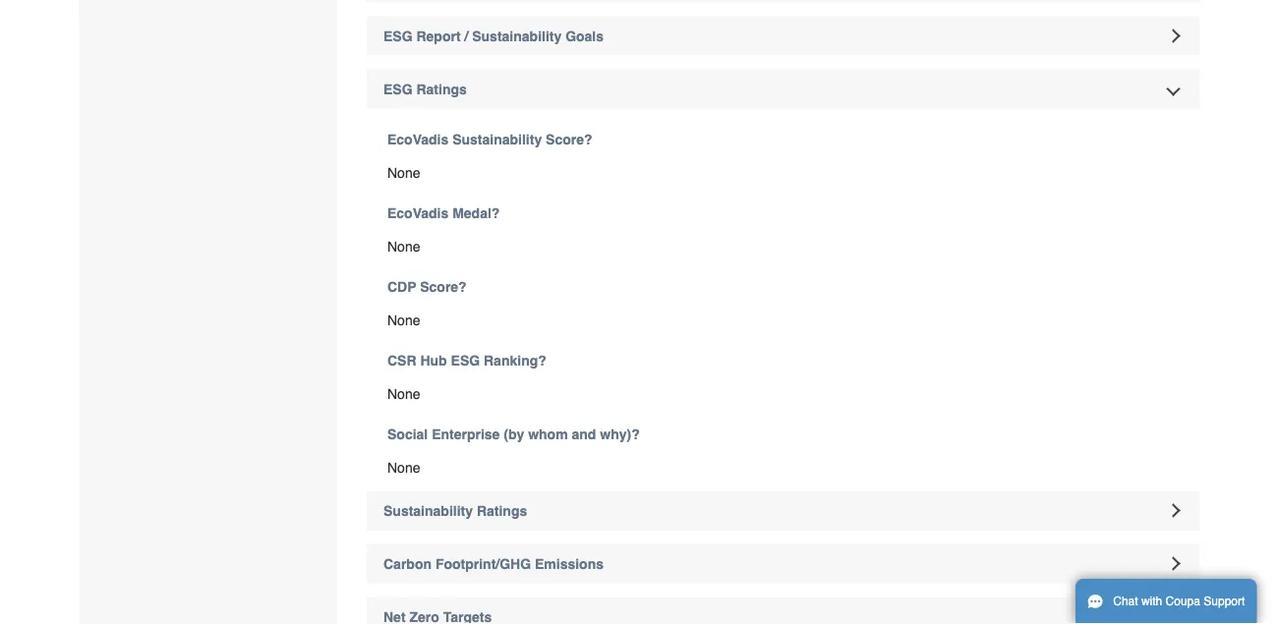 Task type: vqa. For each thing, say whether or not it's contained in the screenshot.
'Sustainability' within the Sustainability Ratings dropdown button
yes



Task type: locate. For each thing, give the bounding box(es) containing it.
sustainability up carbon
[[384, 503, 473, 519]]

ratings down report
[[416, 81, 467, 97]]

esg
[[384, 28, 413, 44], [384, 81, 413, 97], [451, 353, 480, 368]]

1 horizontal spatial ratings
[[477, 503, 527, 519]]

1 vertical spatial ratings
[[477, 503, 527, 519]]

none down "social"
[[388, 460, 420, 476]]

none up cdp
[[388, 239, 420, 254]]

heading
[[367, 0, 1200, 2], [367, 597, 1200, 625]]

chat with coupa support
[[1114, 595, 1245, 609]]

sustainability up medal?
[[453, 131, 542, 147]]

ecovadis sustainability score?
[[388, 131, 593, 147]]

heading down carbon footprint/ghg emissions dropdown button
[[367, 597, 1200, 625]]

enterprise
[[432, 426, 500, 442]]

0 vertical spatial sustainability
[[472, 28, 562, 44]]

1 vertical spatial score?
[[420, 279, 467, 295]]

5 none from the top
[[388, 460, 420, 476]]

report
[[416, 28, 461, 44]]

sustainability right /
[[472, 28, 562, 44]]

chat with coupa support button
[[1076, 579, 1257, 625]]

none down cdp
[[388, 312, 420, 328]]

ratings inside dropdown button
[[477, 503, 527, 519]]

esg report / sustainability goals
[[384, 28, 604, 44]]

0 horizontal spatial ratings
[[416, 81, 467, 97]]

carbon footprint/ghg emissions button
[[367, 544, 1200, 584]]

sustainability inside dropdown button
[[384, 503, 473, 519]]

ecovadis for ecovadis medal?
[[388, 205, 449, 221]]

0 vertical spatial ratings
[[416, 81, 467, 97]]

whom
[[528, 426, 568, 442]]

2 vertical spatial esg
[[451, 353, 480, 368]]

esg for esg report / sustainability goals
[[384, 28, 413, 44]]

none
[[388, 165, 420, 180], [388, 239, 420, 254], [388, 312, 420, 328], [388, 386, 420, 402], [388, 460, 420, 476]]

1 vertical spatial sustainability
[[453, 131, 542, 147]]

esg report / sustainability goals button
[[367, 16, 1200, 56]]

0 vertical spatial ecovadis
[[388, 131, 449, 147]]

hub
[[420, 353, 447, 368]]

ratings up carbon footprint/ghg emissions
[[477, 503, 527, 519]]

sustainability
[[472, 28, 562, 44], [453, 131, 542, 147], [384, 503, 473, 519]]

0 vertical spatial esg
[[384, 28, 413, 44]]

0 vertical spatial heading
[[367, 0, 1200, 2]]

csr
[[388, 353, 417, 368]]

esg for esg ratings
[[384, 81, 413, 97]]

heading up esg report / sustainability goals 'heading' on the top of the page
[[367, 0, 1200, 2]]

esg inside dropdown button
[[384, 28, 413, 44]]

1 vertical spatial esg
[[384, 81, 413, 97]]

1 vertical spatial heading
[[367, 597, 1200, 625]]

ratings
[[416, 81, 467, 97], [477, 503, 527, 519]]

1 vertical spatial ecovadis
[[388, 205, 449, 221]]

ratings for sustainability ratings
[[477, 503, 527, 519]]

none down csr in the bottom left of the page
[[388, 386, 420, 402]]

2 ecovadis from the top
[[388, 205, 449, 221]]

1 ecovadis from the top
[[388, 131, 449, 147]]

ratings inside dropdown button
[[416, 81, 467, 97]]

2 vertical spatial sustainability
[[384, 503, 473, 519]]

carbon footprint/ghg emissions heading
[[367, 544, 1200, 584]]

1 horizontal spatial score?
[[546, 131, 593, 147]]

footprint/ghg
[[436, 556, 531, 572]]

1 heading from the top
[[367, 0, 1200, 2]]

esg inside dropdown button
[[384, 81, 413, 97]]

ecovadis down esg ratings
[[388, 131, 449, 147]]

score?
[[546, 131, 593, 147], [420, 279, 467, 295]]

none up ecovadis medal?
[[388, 165, 420, 180]]

0 horizontal spatial score?
[[420, 279, 467, 295]]

ecovadis left medal?
[[388, 205, 449, 221]]

ecovadis
[[388, 131, 449, 147], [388, 205, 449, 221]]

esg ratings
[[384, 81, 467, 97]]



Task type: describe. For each thing, give the bounding box(es) containing it.
ecovadis for ecovadis sustainability score?
[[388, 131, 449, 147]]

carbon
[[384, 556, 432, 572]]

cdp
[[388, 279, 416, 295]]

and
[[572, 426, 596, 442]]

coupa
[[1166, 595, 1201, 609]]

why)?
[[600, 426, 640, 442]]

medal?
[[453, 205, 500, 221]]

support
[[1204, 595, 1245, 609]]

esg report / sustainability goals heading
[[367, 16, 1200, 56]]

3 none from the top
[[388, 312, 420, 328]]

4 none from the top
[[388, 386, 420, 402]]

carbon footprint/ghg emissions
[[384, 556, 604, 572]]

ecovadis medal?
[[388, 205, 500, 221]]

/
[[465, 28, 468, 44]]

1 none from the top
[[388, 165, 420, 180]]

goals
[[566, 28, 604, 44]]

chat
[[1114, 595, 1139, 609]]

2 heading from the top
[[367, 597, 1200, 625]]

with
[[1142, 595, 1163, 609]]

sustainability inside dropdown button
[[472, 28, 562, 44]]

0 vertical spatial score?
[[546, 131, 593, 147]]

esg ratings heading
[[367, 69, 1200, 109]]

sustainability ratings button
[[367, 491, 1200, 531]]

sustainability ratings
[[384, 503, 527, 519]]

esg ratings button
[[367, 69, 1200, 109]]

cdp score?
[[388, 279, 467, 295]]

csr hub esg ranking?
[[388, 353, 547, 368]]

social
[[388, 426, 428, 442]]

sustainability ratings heading
[[367, 491, 1200, 531]]

2 none from the top
[[388, 239, 420, 254]]

emissions
[[535, 556, 604, 572]]

(by
[[504, 426, 524, 442]]

social enterprise (by whom and why)?
[[388, 426, 640, 442]]

ratings for esg ratings
[[416, 81, 467, 97]]

ranking?
[[484, 353, 547, 368]]



